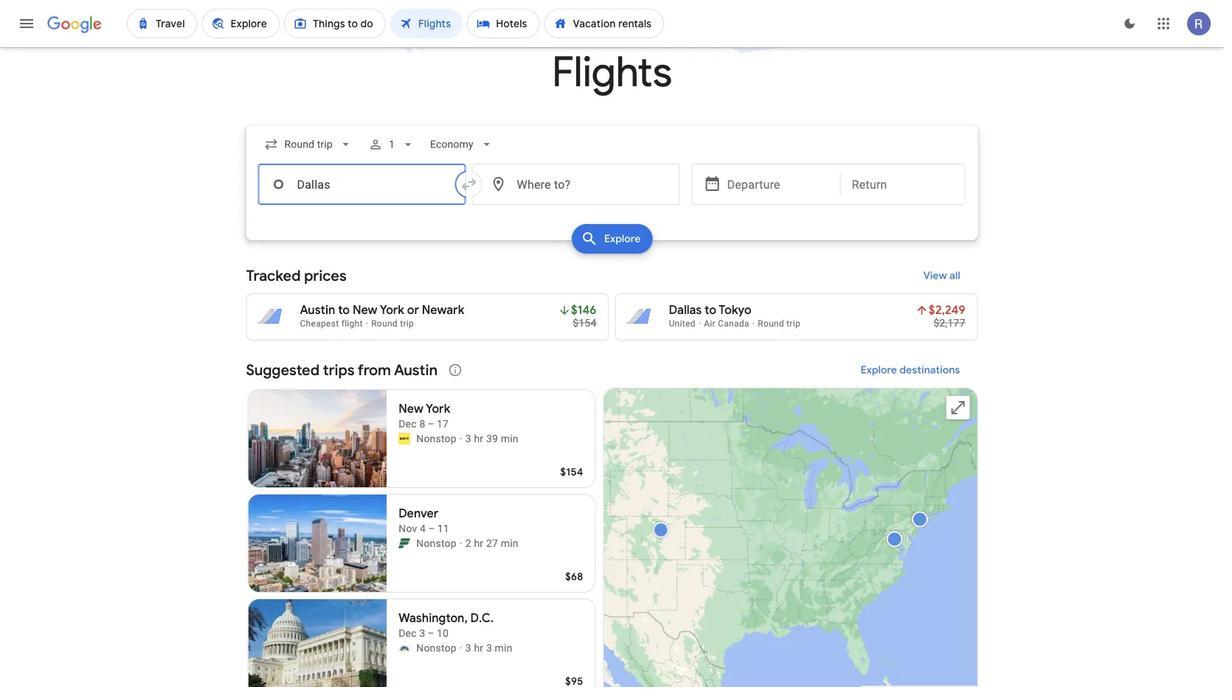 Task type: locate. For each thing, give the bounding box(es) containing it.
min
[[501, 433, 518, 445], [501, 537, 518, 550], [495, 642, 512, 654]]

2 round trip from the left
[[758, 319, 800, 329]]

 image for york
[[460, 432, 462, 446]]

change appearance image
[[1112, 6, 1147, 41]]

from
[[358, 361, 391, 380]]

1 horizontal spatial round
[[758, 319, 784, 329]]

cheapest flight
[[300, 319, 363, 329]]

0 vertical spatial  image
[[698, 319, 701, 329]]

dallas to tokyo
[[669, 303, 752, 318]]

1 horizontal spatial austin
[[394, 361, 438, 380]]

flight
[[341, 319, 363, 329]]

new
[[353, 303, 377, 318], [399, 402, 423, 417]]

washington,
[[399, 611, 468, 626]]

all
[[949, 269, 960, 283]]

tracked
[[246, 266, 301, 285]]

1 horizontal spatial york
[[426, 402, 450, 417]]

154 US dollars text field
[[560, 466, 583, 479]]

2 dec from the top
[[399, 628, 417, 640]]

hr for new york
[[474, 433, 483, 445]]

denver
[[399, 507, 439, 522]]

0 vertical spatial $154
[[573, 317, 597, 329]]

68 US dollars text field
[[565, 570, 583, 584]]

0 horizontal spatial austin
[[300, 303, 335, 318]]

1 vertical spatial new
[[399, 402, 423, 417]]

round down austin to new york or newark on the left top of the page
[[371, 319, 398, 329]]

1 horizontal spatial trip
[[787, 319, 800, 329]]

round right canada
[[758, 319, 784, 329]]

hr left the 39
[[474, 433, 483, 445]]

3 down washington, d.c. dec 3 – 10
[[465, 642, 471, 654]]

hr right 2
[[474, 537, 483, 550]]

3 hr from the top
[[474, 642, 483, 654]]

prices
[[304, 266, 347, 285]]

to for new
[[338, 303, 350, 318]]

 image
[[366, 319, 368, 329], [752, 319, 755, 329], [460, 536, 462, 551]]

Where to? text field
[[472, 164, 680, 205]]

hr down d.c.
[[474, 642, 483, 654]]

0 vertical spatial explore
[[604, 232, 641, 246]]

hr
[[474, 433, 483, 445], [474, 537, 483, 550], [474, 642, 483, 654]]

1
[[389, 138, 395, 151]]

0 vertical spatial hr
[[474, 433, 483, 445]]

min for washington, d.c.
[[495, 642, 512, 654]]

york left the or
[[380, 303, 404, 318]]

1 vertical spatial explore
[[861, 364, 897, 377]]

austin up cheapest
[[300, 303, 335, 318]]

0 vertical spatial austin
[[300, 303, 335, 318]]

nonstop down 3 – 10
[[416, 642, 457, 654]]

 image
[[698, 319, 701, 329], [460, 432, 462, 446], [460, 641, 462, 656]]

air
[[704, 319, 716, 329]]

tokyo
[[719, 303, 752, 318]]

1 vertical spatial nonstop
[[416, 537, 457, 550]]

explore inside suggested trips from austin "region"
[[861, 364, 897, 377]]

explore
[[604, 232, 641, 246], [861, 364, 897, 377]]

trip right canada
[[787, 319, 800, 329]]

austin
[[300, 303, 335, 318], [394, 361, 438, 380]]

main menu image
[[18, 15, 35, 32]]

explore left destinations at the right bottom of page
[[861, 364, 897, 377]]

None text field
[[258, 164, 466, 205]]

explore for explore
[[604, 232, 641, 246]]

154 US dollars text field
[[573, 317, 597, 329]]

2 nonstop from the top
[[416, 537, 457, 550]]

$154 for $154 text field
[[573, 317, 597, 329]]

$154 inside 'tracked prices' 'region'
[[573, 317, 597, 329]]

to up flight
[[338, 303, 350, 318]]

1 round trip from the left
[[371, 319, 414, 329]]

 image right flight
[[366, 319, 368, 329]]

explore up 'tracked prices' 'region' at top
[[604, 232, 641, 246]]

 image left 2
[[460, 536, 462, 551]]

2 to from the left
[[705, 303, 716, 318]]

1 horizontal spatial to
[[705, 303, 716, 318]]

0 vertical spatial min
[[501, 433, 518, 445]]

explore inside flight search box
[[604, 232, 641, 246]]

trip down the or
[[400, 319, 414, 329]]

round trip down austin to new york or newark on the left top of the page
[[371, 319, 414, 329]]

0 horizontal spatial round trip
[[371, 319, 414, 329]]

new up flight
[[353, 303, 377, 318]]

2177 US dollars text field
[[934, 317, 965, 329]]

2 vertical spatial nonstop
[[416, 642, 457, 654]]

2
[[465, 537, 471, 550]]

dallas
[[669, 303, 702, 318]]

1 horizontal spatial explore
[[861, 364, 897, 377]]

2 vertical spatial min
[[495, 642, 512, 654]]

3 for york
[[465, 433, 471, 445]]

 image left air
[[698, 319, 701, 329]]

1 vertical spatial dec
[[399, 628, 417, 640]]

min for denver
[[501, 537, 518, 550]]

Return text field
[[852, 165, 954, 204]]

1 trip from the left
[[400, 319, 414, 329]]

Flight search field
[[234, 125, 990, 258]]

3 left the 39
[[465, 433, 471, 445]]

nonstop
[[416, 433, 457, 445], [416, 537, 457, 550], [416, 642, 457, 654]]

0 horizontal spatial new
[[353, 303, 377, 318]]

1 button
[[362, 127, 421, 162]]

1 hr from the top
[[474, 433, 483, 445]]

to
[[338, 303, 350, 318], [705, 303, 716, 318]]

$154 inside suggested trips from austin "region"
[[560, 466, 583, 479]]

nonstop down 8 – 17
[[416, 433, 457, 445]]

1 vertical spatial $154
[[560, 466, 583, 479]]

round trip right canada
[[758, 319, 800, 329]]

dec inside washington, d.c. dec 3 – 10
[[399, 628, 417, 640]]

4 – 11
[[420, 523, 449, 535]]

1 vertical spatial hr
[[474, 537, 483, 550]]

$154 for 154 us dollars text box
[[560, 466, 583, 479]]

0 horizontal spatial round
[[371, 319, 398, 329]]

1 vertical spatial min
[[501, 537, 518, 550]]

$2,177
[[934, 317, 965, 329]]

1 horizontal spatial new
[[399, 402, 423, 417]]

0 horizontal spatial  image
[[366, 319, 368, 329]]

new inside new york dec 8 – 17
[[399, 402, 423, 417]]

round trip
[[371, 319, 414, 329], [758, 319, 800, 329]]

2 vertical spatial  image
[[460, 641, 462, 656]]

to for tokyo
[[705, 303, 716, 318]]

2 hr from the top
[[474, 537, 483, 550]]

0 horizontal spatial york
[[380, 303, 404, 318]]

united
[[669, 319, 696, 329]]

0 vertical spatial dec
[[399, 418, 417, 430]]

1 vertical spatial  image
[[460, 432, 462, 446]]

 image right canada
[[752, 319, 755, 329]]

dec inside new york dec 8 – 17
[[399, 418, 417, 430]]

to up air
[[705, 303, 716, 318]]

min for new york
[[501, 433, 518, 445]]

None field
[[258, 131, 359, 158], [424, 131, 500, 158], [258, 131, 359, 158], [424, 131, 500, 158]]

hr for washington, d.c.
[[474, 642, 483, 654]]

0 horizontal spatial explore
[[604, 232, 641, 246]]

newark
[[422, 303, 464, 318]]

0 vertical spatial nonstop
[[416, 433, 457, 445]]

new up 8 – 17
[[399, 402, 423, 417]]

cheapest
[[300, 319, 339, 329]]

1 round from the left
[[371, 319, 398, 329]]

spirit image
[[399, 433, 410, 445]]

1 dec from the top
[[399, 418, 417, 430]]

 image down washington, d.c. dec 3 – 10
[[460, 641, 462, 656]]

2 vertical spatial hr
[[474, 642, 483, 654]]

0 vertical spatial new
[[353, 303, 377, 318]]

round
[[371, 319, 398, 329], [758, 319, 784, 329]]

39
[[486, 433, 498, 445]]

0 vertical spatial york
[[380, 303, 404, 318]]

austin right from
[[394, 361, 438, 380]]

tracked prices region
[[246, 258, 978, 341]]

0 horizontal spatial trip
[[400, 319, 414, 329]]

1 horizontal spatial  image
[[460, 536, 462, 551]]

frontier image
[[399, 538, 410, 550]]

0 horizontal spatial to
[[338, 303, 350, 318]]

1 horizontal spatial round trip
[[758, 319, 800, 329]]

trips
[[323, 361, 355, 380]]

1 nonstop from the top
[[416, 433, 457, 445]]

york up 8 – 17
[[426, 402, 450, 417]]

$154
[[573, 317, 597, 329], [560, 466, 583, 479]]

explore destinations
[[861, 364, 960, 377]]

hr for denver
[[474, 537, 483, 550]]

nonstop down 4 – 11 at the bottom
[[416, 537, 457, 550]]

1 vertical spatial york
[[426, 402, 450, 417]]

trip
[[400, 319, 414, 329], [787, 319, 800, 329]]

dec up allegiant image
[[399, 628, 417, 640]]

2 hr 27 min
[[465, 537, 518, 550]]

3 nonstop from the top
[[416, 642, 457, 654]]

3
[[465, 433, 471, 445], [465, 642, 471, 654], [486, 642, 492, 654]]

dec up 'spirit' icon
[[399, 418, 417, 430]]

 image left the 3 hr 39 min
[[460, 432, 462, 446]]

1 vertical spatial austin
[[394, 361, 438, 380]]

dec
[[399, 418, 417, 430], [399, 628, 417, 640]]

d.c.
[[470, 611, 494, 626]]

1 to from the left
[[338, 303, 350, 318]]

york
[[380, 303, 404, 318], [426, 402, 450, 417]]



Task type: describe. For each thing, give the bounding box(es) containing it.
2 round from the left
[[758, 319, 784, 329]]

2249 US dollars text field
[[929, 303, 965, 318]]

or
[[407, 303, 419, 318]]

new inside 'tracked prices' 'region'
[[353, 303, 377, 318]]

denver nov 4 – 11
[[399, 507, 449, 535]]

3 hr 3 min
[[465, 642, 512, 654]]

dec for new
[[399, 418, 417, 430]]

nonstop for denver
[[416, 537, 457, 550]]

 image for d.c.
[[460, 641, 462, 656]]

washington, d.c. dec 3 – 10
[[399, 611, 494, 640]]

nonstop for washington,
[[416, 642, 457, 654]]

canada
[[718, 319, 749, 329]]

explore button
[[572, 224, 652, 254]]

3 – 10
[[419, 628, 449, 640]]

explore destinations button
[[843, 353, 978, 388]]

$146
[[571, 303, 597, 318]]

suggested trips from austin
[[246, 361, 438, 380]]

none text field inside flight search box
[[258, 164, 466, 205]]

Departure text field
[[727, 165, 829, 204]]

explore for explore destinations
[[861, 364, 897, 377]]

austin inside 'tracked prices' 'region'
[[300, 303, 335, 318]]

3 down d.c.
[[486, 642, 492, 654]]

new york dec 8 – 17
[[399, 402, 450, 430]]

$2,249
[[929, 303, 965, 318]]

3 hr 39 min
[[465, 433, 518, 445]]

3 for d.c.
[[465, 642, 471, 654]]

$68
[[565, 570, 583, 584]]

suggested trips from austin region
[[246, 353, 978, 688]]

destinations
[[900, 364, 960, 377]]

nov
[[399, 523, 417, 535]]

tracked prices
[[246, 266, 347, 285]]

york inside 'tracked prices' 'region'
[[380, 303, 404, 318]]

view all
[[923, 269, 960, 283]]

8 – 17
[[419, 418, 449, 430]]

austin to new york or newark
[[300, 303, 464, 318]]

2 horizontal spatial  image
[[752, 319, 755, 329]]

flights
[[552, 46, 672, 98]]

27
[[486, 537, 498, 550]]

 image inside 'tracked prices' 'region'
[[698, 319, 701, 329]]

95 US dollars text field
[[565, 675, 583, 688]]

suggested
[[246, 361, 320, 380]]

146 US dollars text field
[[571, 303, 597, 318]]

nonstop for new
[[416, 433, 457, 445]]

view
[[923, 269, 947, 283]]

york inside new york dec 8 – 17
[[426, 402, 450, 417]]

allegiant image
[[399, 643, 410, 654]]

austin inside "region"
[[394, 361, 438, 380]]

2 trip from the left
[[787, 319, 800, 329]]

dec for washington,
[[399, 628, 417, 640]]

air canada
[[704, 319, 749, 329]]



Task type: vqa. For each thing, say whether or not it's contained in the screenshot.
Repair
no



